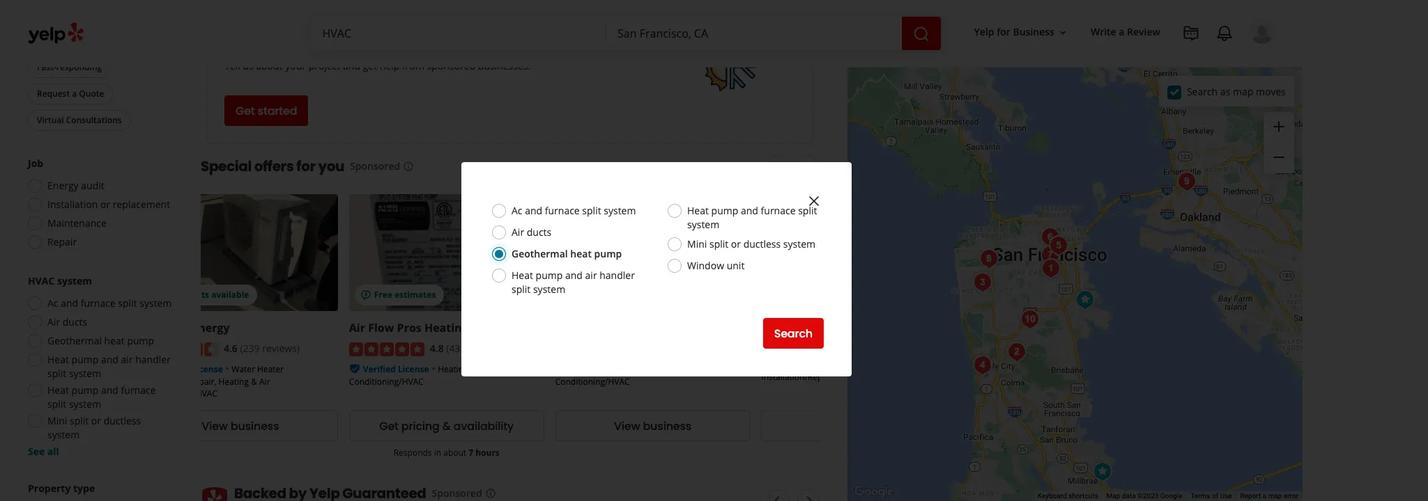 Task type: vqa. For each thing, say whether or not it's contained in the screenshot.
Group
yes



Task type: describe. For each thing, give the bounding box(es) containing it.
zoom out image
[[1271, 149, 1288, 166]]

air flow pros heating and air conditioning link
[[349, 321, 587, 336]]

license for conditioning/hvac
[[604, 364, 635, 376]]

discounts available link
[[143, 195, 338, 312]]

16 verified v2 image
[[349, 364, 360, 375]]

replacement
[[113, 198, 170, 212]]

responding
[[56, 62, 102, 73]]

1 horizontal spatial conditioning/hvac
[[349, 377, 424, 389]]

virtual consultations button
[[28, 110, 131, 131]]

write a review
[[1091, 25, 1161, 39]]

open now button
[[28, 31, 89, 52]]

help
[[380, 59, 400, 73]]

in
[[434, 448, 441, 460]]

see all
[[28, 446, 59, 459]]

get started
[[236, 103, 297, 119]]

map for error
[[1269, 493, 1282, 501]]

heater inside water heater installation/repair, heating & air conditioning/hvac
[[257, 364, 284, 376]]

keyboard shortcuts button
[[1038, 492, 1098, 502]]

write a review link
[[1085, 20, 1166, 45]]

previous image for second next icon from the bottom of the page
[[769, 158, 786, 175]]

offers
[[254, 157, 294, 176]]

water inside water heater installation/repair, heating & air conditioning/hvac
[[232, 364, 255, 376]]

heater inside united hvac service no reviews heating & air conditioning/hvac, water heater installation/repair
[[920, 360, 946, 372]]

open
[[37, 35, 59, 47]]

google image
[[851, 484, 897, 502]]

san francisco heating and cooling image
[[1003, 338, 1031, 366]]

no
[[762, 342, 773, 354]]

united hvac service link
[[762, 321, 884, 336]]

previous image for 2nd next icon from the top
[[769, 493, 786, 502]]

virtual
[[37, 115, 64, 126]]

free inside free price estimates from local hvac contractors tell us about your project and get help from sponsored businesses.
[[224, 15, 254, 34]]

a for request
[[72, 88, 77, 100]]

breathable image
[[1036, 223, 1064, 251]]

moves
[[1256, 85, 1286, 98]]

geothermal inside option group
[[47, 335, 102, 348]]

ducts inside search dialog
[[527, 226, 552, 239]]

terms of use link
[[1191, 493, 1232, 501]]

mini inside mini split or ductless system
[[47, 415, 67, 428]]

responds in about 7 hours
[[394, 448, 500, 460]]

1 horizontal spatial 16 info v2 image
[[485, 489, 496, 500]]

heating inside water heater installation/repair, heating & air conditioning/hvac
[[219, 377, 249, 389]]

view business for second view business "link" from the left
[[614, 419, 692, 435]]

flow
[[368, 321, 394, 336]]

heat pump and furnace split system inside option group
[[47, 384, 156, 412]]

4.8
[[430, 342, 444, 356]]

conditioning/hvac inside water heater installation/repair, heating & air conditioning/hvac
[[143, 389, 218, 400]]

handler inside search dialog
[[600, 269, 635, 282]]

google
[[1161, 493, 1183, 501]]

map data ©2023 google
[[1107, 493, 1183, 501]]

2 heating & air conditioning/hvac from the left
[[555, 364, 696, 389]]

sponsored for the leftmost the 16 info v2 icon
[[350, 160, 400, 173]]

ocean air heating image
[[969, 269, 997, 297]]

guaranteed
[[73, 8, 121, 20]]

availability
[[454, 419, 514, 435]]

2 horizontal spatial conditioning/hvac
[[555, 377, 630, 389]]

2 free estimates from the left
[[787, 289, 849, 301]]

open now
[[37, 35, 80, 47]]

reviews) for flow
[[469, 342, 506, 356]]

local
[[403, 15, 437, 34]]

geothermal inside search dialog
[[512, 247, 568, 261]]

0 vertical spatial or
[[100, 198, 110, 212]]

property type
[[28, 483, 95, 496]]

report a map error
[[1241, 493, 1299, 501]]

0 horizontal spatial handler
[[135, 354, 171, 367]]

geothermal heat pump inside option group
[[47, 335, 154, 348]]

keyboard shortcuts
[[1038, 493, 1098, 501]]

ac inside option group
[[47, 297, 58, 311]]

free price estimates from local hvac contractors image
[[693, 31, 763, 100]]

verified license for conditioning/hvac
[[569, 364, 635, 376]]

2 horizontal spatial estimates
[[807, 289, 849, 301]]

project
[[309, 59, 341, 73]]

2 license from the left
[[398, 364, 429, 376]]

ductless inside search dialog
[[744, 238, 781, 251]]

projects image
[[1183, 25, 1200, 42]]

water inside united hvac service no reviews heating & air conditioning/hvac, water heater installation/repair
[[894, 360, 918, 372]]

search dialog
[[0, 0, 1429, 502]]

& inside united hvac service no reviews heating & air conditioning/hvac, water heater installation/repair
[[794, 360, 800, 372]]

shortcuts
[[1069, 493, 1098, 501]]

businesses.
[[478, 59, 531, 73]]

or inside mini split or ductless system
[[91, 415, 101, 428]]

and
[[471, 321, 493, 336]]

review
[[1127, 25, 1161, 39]]

2 verified license from the left
[[363, 364, 429, 376]]

unit
[[727, 259, 745, 273]]

2 next image from the top
[[801, 493, 818, 502]]

1 vertical spatial energy
[[192, 321, 230, 336]]

united
[[762, 321, 804, 336]]

get for get started
[[236, 103, 255, 119]]

air inside option group
[[47, 316, 60, 329]]

contractors
[[224, 34, 308, 54]]

hvac inside option group
[[28, 275, 55, 288]]

installation or replacement
[[47, 198, 170, 212]]

& inside button
[[442, 419, 451, 435]]

united hvac service no reviews heating & air conditioning/hvac, water heater installation/repair
[[762, 321, 946, 383]]

comfort energy
[[143, 321, 230, 336]]

zoom in image
[[1271, 118, 1288, 135]]

get started button
[[224, 96, 308, 126]]

2 verified from the left
[[363, 364, 396, 376]]

report a map error link
[[1241, 493, 1299, 501]]

close image
[[806, 193, 823, 210]]

see
[[28, 446, 45, 459]]

request a quote
[[37, 88, 104, 100]]

ortiz heating & air conditioning image
[[1089, 458, 1117, 486]]

get
[[363, 59, 377, 73]]

heat inside search dialog
[[571, 247, 592, 261]]

tell
[[224, 59, 240, 73]]

1 horizontal spatial from
[[402, 59, 425, 73]]

apollo heating & ventilating image
[[1016, 306, 1044, 334]]

map for moves
[[1233, 85, 1254, 98]]

verified license button for conditioning/hvac
[[569, 363, 635, 376]]

air inside search dialog
[[512, 226, 524, 239]]

search button
[[763, 319, 824, 349]]

1 horizontal spatial estimates
[[395, 289, 436, 301]]

16 free estimates v2 image
[[360, 290, 371, 301]]

0 vertical spatial from
[[367, 15, 401, 34]]

available
[[211, 289, 249, 301]]

system inside mini split or ductless system
[[47, 429, 80, 442]]

quote
[[79, 88, 104, 100]]

water heater installation/repair, heating & air conditioning/hvac
[[143, 364, 284, 400]]

verified license button for heating
[[157, 363, 223, 376]]

business
[[1013, 25, 1055, 39]]

estimates inside free price estimates from local hvac contractors tell us about your project and get help from sponsored businesses.
[[295, 15, 365, 34]]

discounts
[[168, 289, 209, 301]]

consultations
[[66, 115, 122, 126]]

request
[[37, 88, 70, 100]]

started
[[258, 103, 297, 119]]

option group containing hvac system
[[24, 275, 173, 460]]

4.6 star rating image
[[143, 343, 218, 357]]

energy inside option group
[[47, 179, 79, 193]]

1 vertical spatial for
[[297, 157, 316, 176]]

fast-
[[37, 62, 56, 73]]

use
[[1221, 493, 1232, 501]]

map
[[1107, 493, 1121, 501]]

2 horizontal spatial free
[[787, 289, 805, 301]]

heat pump and furnace split system inside search dialog
[[687, 204, 817, 231]]

service
[[840, 321, 884, 336]]

yelp guaranteed
[[54, 8, 121, 20]]

user actions element
[[963, 17, 1295, 103]]

energy audit
[[47, 179, 104, 193]]

pricing
[[401, 419, 440, 435]]

window unit
[[687, 259, 745, 273]]

view for 2nd view business "link" from right
[[202, 419, 228, 435]]

pros
[[397, 321, 422, 336]]

verified license for heating
[[157, 364, 223, 376]]

get pricing & availability
[[379, 419, 514, 435]]

view for second view business "link" from the left
[[614, 419, 640, 435]]



Task type: locate. For each thing, give the bounding box(es) containing it.
1 free estimates link from the left
[[349, 195, 544, 312]]

for left 'you'
[[297, 157, 316, 176]]

0 vertical spatial search
[[1187, 85, 1218, 98]]

(239
[[240, 342, 260, 356]]

repair
[[47, 236, 77, 249]]

1 view from the left
[[202, 419, 228, 435]]

map left error
[[1269, 493, 1282, 501]]

2 view from the left
[[614, 419, 640, 435]]

1 vertical spatial air
[[121, 354, 133, 367]]

0 horizontal spatial ductless
[[104, 415, 141, 428]]

verified license button down conditioning
[[569, 363, 635, 376]]

search up reviews
[[774, 326, 813, 342]]

yelp inside yelp guaranteed button
[[54, 8, 71, 20]]

conditioning/hvac down 4.8 star rating image
[[349, 377, 424, 389]]

air inside water heater installation/repair, heating & air conditioning/hvac
[[259, 377, 270, 389]]

hvac inside free price estimates from local hvac contractors tell us about your project and get help from sponsored businesses.
[[440, 15, 480, 34]]

reviews) down and
[[469, 342, 506, 356]]

0 horizontal spatial mini split or ductless system
[[47, 415, 141, 442]]

search as map moves
[[1187, 85, 1286, 98]]

0 horizontal spatial a
[[72, 88, 77, 100]]

reviews) for energy
[[262, 342, 300, 356]]

1 next image from the top
[[801, 158, 818, 175]]

conditioning/hvac
[[349, 377, 424, 389], [555, 377, 630, 389], [143, 389, 218, 400]]

verified license
[[157, 364, 223, 376], [363, 364, 429, 376], [569, 364, 635, 376]]

1 horizontal spatial verified license button
[[363, 363, 429, 376]]

air
[[585, 269, 597, 282], [121, 354, 133, 367]]

from right 'help' at the left of the page
[[402, 59, 425, 73]]

estimates up 'united hvac service' link
[[807, 289, 849, 301]]

heat pump and air handler split system inside search dialog
[[512, 269, 635, 296]]

building efficiency image
[[975, 245, 1003, 273]]

ac and furnace split system
[[512, 204, 636, 218], [47, 297, 172, 311]]

3 verified license from the left
[[569, 364, 635, 376]]

2 horizontal spatial verified license
[[569, 364, 635, 376]]

0 horizontal spatial free estimates link
[[349, 195, 544, 312]]

reviews
[[775, 342, 807, 354]]

1 horizontal spatial heat
[[571, 247, 592, 261]]

free right 16 free estimates v2 image
[[374, 289, 393, 301]]

air inside search dialog
[[585, 269, 597, 282]]

or inside search dialog
[[731, 238, 741, 251]]

virtual consultations
[[37, 115, 122, 126]]

1 horizontal spatial ac
[[512, 204, 523, 218]]

ac and furnace split system inside option group
[[47, 297, 172, 311]]

16 info v2 image
[[403, 161, 414, 172], [485, 489, 496, 500]]

next hvac & appliance repair image
[[1045, 232, 1073, 260]]

write
[[1091, 25, 1117, 39]]

free estimates up pros
[[374, 289, 436, 301]]

0 vertical spatial geothermal
[[512, 247, 568, 261]]

1 horizontal spatial mini
[[687, 238, 707, 251]]

heater
[[920, 360, 946, 372], [257, 364, 284, 376]]

business for second view business "link" from the left
[[643, 419, 692, 435]]

1 horizontal spatial handler
[[600, 269, 635, 282]]

see all button
[[28, 446, 59, 459]]

0 vertical spatial ductless
[[744, 238, 781, 251]]

heat pump and furnace split system
[[687, 204, 817, 231], [47, 384, 156, 412]]

(435
[[446, 342, 466, 356]]

a for write
[[1119, 25, 1125, 39]]

0 horizontal spatial free
[[224, 15, 254, 34]]

air left the 4.6 star rating image
[[121, 354, 133, 367]]

1 horizontal spatial heating & air conditioning/hvac
[[555, 364, 696, 389]]

1 vertical spatial get
[[379, 419, 399, 435]]

2 free estimates link from the left
[[762, 195, 957, 312]]

fast-responding button
[[28, 57, 111, 78]]

1 vertical spatial heat pump and furnace split system
[[47, 384, 156, 412]]

1 horizontal spatial free estimates
[[787, 289, 849, 301]]

free estimates link for air flow pros heating and air conditioning
[[349, 195, 544, 312]]

air ducts inside search dialog
[[512, 226, 552, 239]]

map region
[[770, 0, 1305, 502]]

4.8 star rating image
[[349, 343, 424, 357]]

1 verified license from the left
[[157, 364, 223, 376]]

heat pump and air handler split system up conditioning
[[512, 269, 635, 296]]

2 option group from the top
[[24, 275, 173, 460]]

heating inside united hvac service no reviews heating & air conditioning/hvac, water heater installation/repair
[[762, 360, 792, 372]]

air
[[512, 226, 524, 239], [47, 316, 60, 329], [349, 321, 365, 336], [496, 321, 512, 336], [802, 360, 813, 372], [479, 364, 490, 376], [685, 364, 696, 376], [259, 377, 270, 389]]

heat
[[571, 247, 592, 261], [104, 335, 125, 348]]

about
[[256, 59, 283, 73], [444, 448, 466, 460]]

1 horizontal spatial license
[[398, 364, 429, 376]]

1 vertical spatial hvac
[[28, 275, 55, 288]]

dennis's heating & cooling image
[[1071, 286, 1099, 314]]

ducts inside option group
[[63, 316, 87, 329]]

keyboard
[[1038, 493, 1067, 501]]

all
[[47, 446, 59, 459]]

furnace
[[545, 204, 580, 218], [761, 204, 796, 218], [81, 297, 116, 311], [121, 384, 156, 398]]

1 horizontal spatial business
[[643, 419, 692, 435]]

sponsored right 'you'
[[350, 160, 400, 173]]

3 verified from the left
[[569, 364, 602, 376]]

1 view business link from the left
[[143, 412, 338, 442]]

water right conditioning/hvac,
[[894, 360, 918, 372]]

1 vertical spatial map
[[1269, 493, 1282, 501]]

heat pump and air handler split system
[[512, 269, 635, 296], [47, 354, 171, 381]]

0 vertical spatial map
[[1233, 85, 1254, 98]]

about inside free price estimates from local hvac contractors tell us about your project and get help from sponsored businesses.
[[256, 59, 283, 73]]

0 vertical spatial energy
[[47, 179, 79, 193]]

0 vertical spatial heat
[[571, 247, 592, 261]]

0 vertical spatial hvac
[[440, 15, 480, 34]]

mini up the all
[[47, 415, 67, 428]]

1 vertical spatial previous image
[[769, 493, 786, 502]]

ac and furnace split system inside search dialog
[[512, 204, 636, 218]]

0 horizontal spatial conditioning/hvac
[[143, 389, 218, 400]]

hvac system
[[28, 275, 92, 288]]

1 horizontal spatial heat pump and air handler split system
[[512, 269, 635, 296]]

ac inside search dialog
[[512, 204, 523, 218]]

0 horizontal spatial sponsored
[[350, 160, 400, 173]]

1 vertical spatial mini split or ductless system
[[47, 415, 141, 442]]

energy up 4.6 on the bottom of the page
[[192, 321, 230, 336]]

split
[[582, 204, 601, 218], [798, 204, 817, 218], [710, 238, 729, 251], [512, 283, 531, 296], [118, 297, 137, 311], [47, 368, 66, 381], [47, 398, 66, 412], [70, 415, 89, 428]]

0 vertical spatial geothermal heat pump
[[512, 247, 622, 261]]

& inside water heater installation/repair, heating & air conditioning/hvac
[[251, 377, 257, 389]]

0 horizontal spatial heat pump and furnace split system
[[47, 384, 156, 412]]

terms of use
[[1191, 493, 1232, 501]]

free price estimates from local hvac contractors tell us about your project and get help from sponsored businesses.
[[224, 15, 531, 73]]

1 horizontal spatial free
[[374, 289, 393, 301]]

atlas heating image
[[1173, 168, 1201, 196]]

0 horizontal spatial map
[[1233, 85, 1254, 98]]

0 vertical spatial 16 info v2 image
[[403, 161, 414, 172]]

0 horizontal spatial energy
[[47, 179, 79, 193]]

air ducts inside option group
[[47, 316, 87, 329]]

mini split or ductless system inside option group
[[47, 415, 141, 442]]

view business
[[202, 419, 279, 435], [614, 419, 692, 435]]

2 vertical spatial a
[[1263, 493, 1267, 501]]

0 vertical spatial next image
[[801, 158, 818, 175]]

installation/repair,
[[143, 377, 216, 389]]

16 chevron down v2 image
[[1058, 27, 1069, 38]]

hvac right united
[[807, 321, 837, 336]]

get left "started"
[[236, 103, 255, 119]]

hvac right local
[[440, 15, 480, 34]]

free estimates link for united hvac service
[[762, 195, 957, 312]]

map right as
[[1233, 85, 1254, 98]]

0 vertical spatial air ducts
[[512, 226, 552, 239]]

2 view business link from the left
[[555, 412, 751, 442]]

free left price at the top
[[224, 15, 254, 34]]

verified down 4.8 star rating image
[[363, 364, 396, 376]]

sponsored down responds in about 7 hours
[[432, 488, 482, 501]]

1 horizontal spatial mini split or ductless system
[[687, 238, 816, 251]]

mini split or ductless system inside search dialog
[[687, 238, 816, 251]]

1 horizontal spatial sponsored
[[432, 488, 482, 501]]

verified down conditioning
[[569, 364, 602, 376]]

mini split or ductless system up the all
[[47, 415, 141, 442]]

1 reviews) from the left
[[262, 342, 300, 356]]

business for 2nd view business "link" from right
[[231, 419, 279, 435]]

air inside united hvac service no reviews heating & air conditioning/hvac, water heater installation/repair
[[802, 360, 813, 372]]

0 vertical spatial mini split or ductless system
[[687, 238, 816, 251]]

now
[[61, 35, 80, 47]]

0 vertical spatial ac
[[512, 204, 523, 218]]

your
[[285, 59, 306, 73]]

view business for 2nd view business "link" from right
[[202, 419, 279, 435]]

about right us
[[256, 59, 283, 73]]

or up type
[[91, 415, 101, 428]]

1 vertical spatial ducts
[[63, 316, 87, 329]]

1 vertical spatial ductless
[[104, 415, 141, 428]]

mini split or ductless system up unit
[[687, 238, 816, 251]]

2 horizontal spatial verified
[[569, 364, 602, 376]]

1 view business from the left
[[202, 419, 279, 435]]

search inside search button
[[774, 326, 813, 342]]

verified license down 4.8 star rating image
[[363, 364, 429, 376]]

conditioning/hvac down conditioning
[[555, 377, 630, 389]]

©2023
[[1138, 493, 1159, 501]]

search left as
[[1187, 85, 1218, 98]]

comfort
[[143, 321, 189, 336]]

0 vertical spatial ac and furnace split system
[[512, 204, 636, 218]]

0 vertical spatial for
[[997, 25, 1011, 39]]

a plus quality hvac image
[[969, 352, 997, 380], [969, 352, 997, 380]]

2 previous image from the top
[[769, 493, 786, 502]]

conditioning/hvac down the 4.6 star rating image
[[143, 389, 218, 400]]

split inside mini split or ductless system
[[70, 415, 89, 428]]

and inside free price estimates from local hvac contractors tell us about your project and get help from sponsored businesses.
[[343, 59, 360, 73]]

0 horizontal spatial license
[[192, 364, 223, 376]]

0 horizontal spatial view business
[[202, 419, 279, 435]]

2 reviews) from the left
[[469, 342, 506, 356]]

about left 7 on the left bottom of the page
[[444, 448, 466, 460]]

reviews)
[[262, 342, 300, 356], [469, 342, 506, 356]]

1 horizontal spatial yelp
[[974, 25, 995, 39]]

7
[[469, 448, 473, 460]]

search image
[[913, 26, 930, 42]]

special
[[201, 157, 252, 176]]

verified for heating & air conditioning/hvac
[[569, 364, 602, 376]]

or up unit
[[731, 238, 741, 251]]

0 horizontal spatial geothermal
[[47, 335, 102, 348]]

license for heating
[[192, 364, 223, 376]]

3 verified license button from the left
[[569, 363, 635, 376]]

1 vertical spatial option group
[[24, 275, 173, 460]]

0 horizontal spatial 16 info v2 image
[[403, 161, 414, 172]]

free estimates up 'united hvac service' link
[[787, 289, 849, 301]]

1 previous image from the top
[[769, 158, 786, 175]]

reviews) right (239
[[262, 342, 300, 356]]

0 horizontal spatial estimates
[[295, 15, 365, 34]]

1 horizontal spatial heat pump and furnace split system
[[687, 204, 817, 231]]

from left local
[[367, 15, 401, 34]]

previous image
[[769, 158, 786, 175], [769, 493, 786, 502]]

energy up the installation
[[47, 179, 79, 193]]

next image left google image
[[801, 493, 818, 502]]

1 vertical spatial geothermal
[[47, 335, 102, 348]]

air inside option group
[[121, 354, 133, 367]]

1 vertical spatial heat pump and air handler split system
[[47, 354, 171, 381]]

get left pricing
[[379, 419, 399, 435]]

heat pump and air handler split system down comfort
[[47, 354, 171, 381]]

1 horizontal spatial view
[[614, 419, 640, 435]]

water down (239
[[232, 364, 255, 376]]

1 horizontal spatial get
[[379, 419, 399, 435]]

verified license button up installation/repair,
[[157, 363, 223, 376]]

heat pump and air handler split system inside option group
[[47, 354, 171, 381]]

1 license from the left
[[192, 364, 223, 376]]

verified license up installation/repair,
[[157, 364, 223, 376]]

1 heating & air conditioning/hvac from the left
[[349, 364, 490, 389]]

sponsored for right the 16 info v2 icon
[[432, 488, 482, 501]]

sponsored
[[350, 160, 400, 173], [432, 488, 482, 501]]

same day air conditioning & heating image
[[1036, 242, 1064, 269]]

of
[[1212, 493, 1219, 501]]

1 free estimates from the left
[[374, 289, 436, 301]]

data
[[1122, 493, 1136, 501]]

1 vertical spatial or
[[731, 238, 741, 251]]

you
[[318, 157, 345, 176]]

get
[[236, 103, 255, 119], [379, 419, 399, 435]]

ductless
[[744, 238, 781, 251], [104, 415, 141, 428]]

mini inside search dialog
[[687, 238, 707, 251]]

0 horizontal spatial heating & air conditioning/hvac
[[349, 364, 490, 389]]

1 horizontal spatial ducts
[[527, 226, 552, 239]]

1 vertical spatial about
[[444, 448, 466, 460]]

1 horizontal spatial geothermal
[[512, 247, 568, 261]]

heating & air conditioning/hvac
[[349, 364, 490, 389], [555, 364, 696, 389]]

yelp for business
[[974, 25, 1055, 39]]

estimates up project
[[295, 15, 365, 34]]

for left business
[[997, 25, 1011, 39]]

or down audit
[[100, 198, 110, 212]]

estimates up pros
[[395, 289, 436, 301]]

a left the quote
[[72, 88, 77, 100]]

2 verified license button from the left
[[363, 363, 429, 376]]

1 vertical spatial heat
[[104, 335, 125, 348]]

0 horizontal spatial view
[[202, 419, 228, 435]]

yelp left business
[[974, 25, 995, 39]]

1 horizontal spatial map
[[1269, 493, 1282, 501]]

0 vertical spatial a
[[1119, 25, 1125, 39]]

1 horizontal spatial verified license
[[363, 364, 429, 376]]

yelp up open now
[[54, 8, 71, 20]]

option group
[[24, 157, 173, 254], [24, 275, 173, 460]]

search for search
[[774, 326, 813, 342]]

3 license from the left
[[604, 364, 635, 376]]

conditioning
[[515, 321, 587, 336]]

view business link
[[143, 412, 338, 442], [555, 412, 751, 442]]

conditioning/hvac,
[[815, 360, 892, 372]]

0 vertical spatial air
[[585, 269, 597, 282]]

1 vertical spatial ac and furnace split system
[[47, 297, 172, 311]]

yelp inside yelp for business button
[[974, 25, 995, 39]]

responds
[[394, 448, 432, 460]]

for inside button
[[997, 25, 1011, 39]]

1 vertical spatial a
[[72, 88, 77, 100]]

0 vertical spatial previous image
[[769, 158, 786, 175]]

1 horizontal spatial view business
[[614, 419, 692, 435]]

window
[[687, 259, 724, 273]]

hvac down repair on the left of page
[[28, 275, 55, 288]]

special offers for you
[[201, 157, 345, 176]]

verified license button
[[157, 363, 223, 376], [363, 363, 429, 376], [569, 363, 635, 376]]

option group containing job
[[24, 157, 173, 254]]

air flow pros heating and air conditioning
[[349, 321, 587, 336]]

verified license down conditioning
[[569, 364, 635, 376]]

job
[[28, 157, 43, 170]]

free up united
[[787, 289, 805, 301]]

0 horizontal spatial heat pump and air handler split system
[[47, 354, 171, 381]]

or
[[100, 198, 110, 212], [731, 238, 741, 251], [91, 415, 101, 428]]

2 vertical spatial hvac
[[807, 321, 837, 336]]

air flow pros heating and air conditioning image
[[1037, 255, 1065, 283], [1037, 255, 1065, 283]]

get for get pricing & availability
[[379, 419, 399, 435]]

a for report
[[1263, 493, 1267, 501]]

verified for water heater installation/repair, heating & air conditioning/hvac
[[157, 364, 190, 376]]

0 horizontal spatial reviews)
[[262, 342, 300, 356]]

1 horizontal spatial verified
[[363, 364, 396, 376]]

view
[[202, 419, 228, 435], [614, 419, 640, 435]]

as
[[1221, 85, 1231, 98]]

air up conditioning
[[585, 269, 597, 282]]

terms
[[1191, 493, 1211, 501]]

2 business from the left
[[643, 419, 692, 435]]

a right write
[[1119, 25, 1125, 39]]

0 horizontal spatial verified
[[157, 364, 190, 376]]

4.6 (239 reviews)
[[224, 342, 300, 356]]

2 view business from the left
[[614, 419, 692, 435]]

0 horizontal spatial search
[[774, 326, 813, 342]]

yelp for yelp guaranteed
[[54, 8, 71, 20]]

0 horizontal spatial hvac
[[28, 275, 55, 288]]

1 horizontal spatial ductless
[[744, 238, 781, 251]]

hvac inside united hvac service no reviews heating & air conditioning/hvac, water heater installation/repair
[[807, 321, 837, 336]]

0 vertical spatial handler
[[600, 269, 635, 282]]

search for search as map moves
[[1187, 85, 1218, 98]]

0 horizontal spatial view business link
[[143, 412, 338, 442]]

a right report
[[1263, 493, 1267, 501]]

error
[[1284, 493, 1299, 501]]

0 horizontal spatial free estimates
[[374, 289, 436, 301]]

audit
[[81, 179, 104, 193]]

next image
[[801, 158, 818, 175], [801, 493, 818, 502]]

ductless inside mini split or ductless system
[[104, 415, 141, 428]]

get pricing & availability button
[[349, 412, 544, 442]]

0 horizontal spatial yelp
[[54, 8, 71, 20]]

0 horizontal spatial water
[[232, 364, 255, 376]]

installation/repair
[[762, 372, 833, 383]]

handler
[[600, 269, 635, 282], [135, 354, 171, 367]]

verified up installation/repair,
[[157, 364, 190, 376]]

None search field
[[311, 17, 944, 50]]

yelp for yelp for business
[[974, 25, 995, 39]]

group
[[1264, 112, 1295, 174]]

1 horizontal spatial air ducts
[[512, 226, 552, 239]]

comfort energy link
[[143, 321, 230, 336]]

next image up close icon
[[801, 158, 818, 175]]

1 vertical spatial air ducts
[[47, 316, 87, 329]]

fast-responding
[[37, 62, 102, 73]]

1 option group from the top
[[24, 157, 173, 254]]

0 vertical spatial get
[[236, 103, 255, 119]]

notifications image
[[1217, 25, 1233, 42]]

1 verified from the left
[[157, 364, 190, 376]]

1 business from the left
[[231, 419, 279, 435]]

hours
[[476, 448, 500, 460]]

1 vertical spatial next image
[[801, 493, 818, 502]]

installation
[[47, 198, 98, 212]]

0 vertical spatial heat pump and furnace split system
[[687, 204, 817, 231]]

mini up window
[[687, 238, 707, 251]]

1 vertical spatial search
[[774, 326, 813, 342]]

verified license button down 4.8 star rating image
[[363, 363, 429, 376]]

heat inside option group
[[104, 335, 125, 348]]

price
[[257, 15, 292, 34]]

1 verified license button from the left
[[157, 363, 223, 376]]

ducts
[[527, 226, 552, 239], [63, 316, 87, 329]]

a inside button
[[72, 88, 77, 100]]

geothermal heat pump inside search dialog
[[512, 247, 622, 261]]



